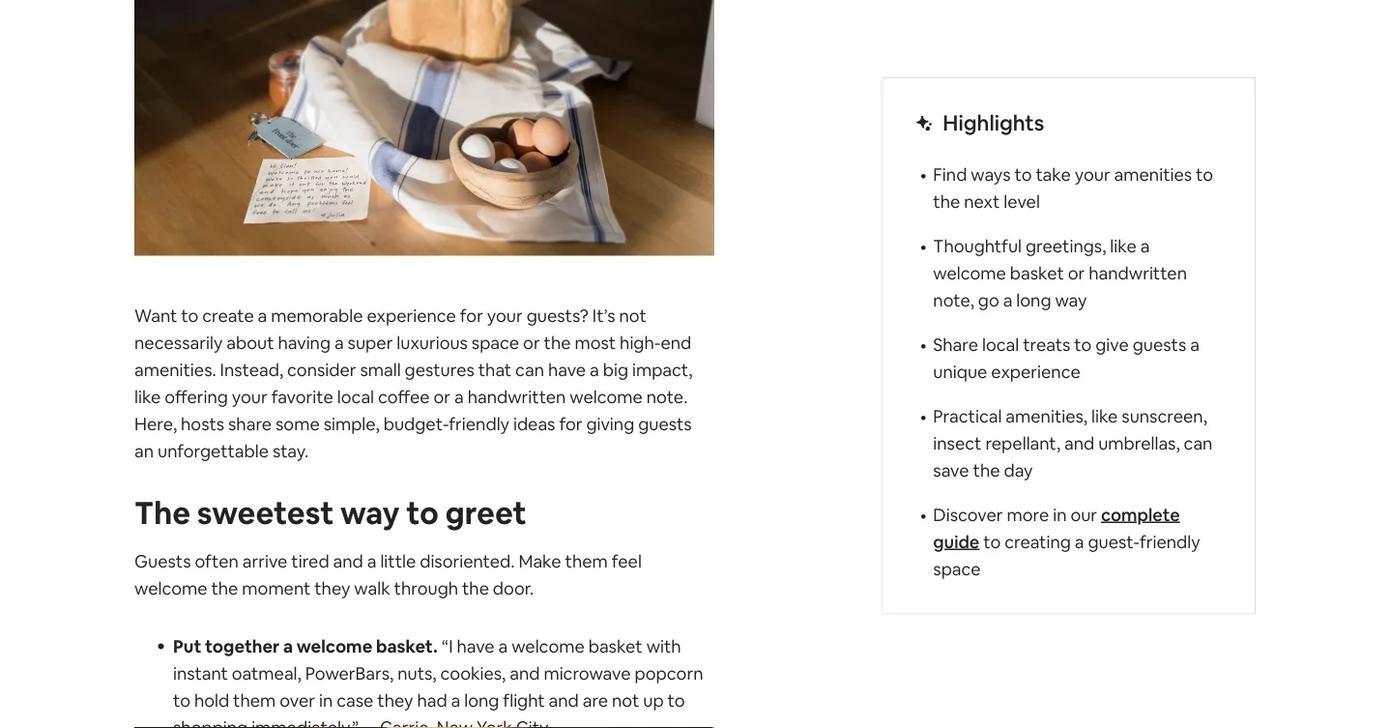 Task type: describe. For each thing, give the bounding box(es) containing it.
basket inside thoughtful greetings, like a welcome basket or handwritten note, go a long way
[[1010, 262, 1065, 284]]

welcome inside "i have a welcome basket with instant oatmeal, powerbars, nuts, cookies, and microwave popcorn to hold them over in case they had a long flight and are not up to shopping immediately." —carrie, new york city
[[512, 635, 585, 658]]

super
[[348, 331, 393, 354]]

can inside practical amenities, like sunscreen, insect repellant, and umbrellas, can save the day
[[1184, 432, 1213, 455]]

amenities.
[[134, 358, 216, 381]]

often
[[195, 550, 239, 572]]

1 horizontal spatial in
[[1053, 503, 1067, 526]]

budget-
[[384, 412, 449, 435]]

guests?
[[527, 304, 589, 327]]

share local treats to give guests a unique experience
[[934, 333, 1200, 383]]

unique
[[934, 360, 988, 383]]

next
[[964, 190, 1000, 213]]

had
[[417, 689, 447, 712]]

to creating a guest-friendly space
[[934, 530, 1201, 580]]

a inside share local treats to give guests a unique experience
[[1191, 333, 1200, 356]]

the inside find ways to take your amenities to the next level
[[934, 190, 961, 213]]

they inside "i have a welcome basket with instant oatmeal, powerbars, nuts, cookies, and microwave popcorn to hold them over in case they had a long flight and are not up to shopping immediately." —carrie, new york city
[[377, 689, 413, 712]]

to left hold
[[173, 689, 190, 712]]

0 horizontal spatial or
[[434, 385, 451, 408]]

guest-
[[1088, 530, 1140, 553]]

find ways to take your amenities to the next level
[[934, 163, 1214, 213]]

luxurious
[[397, 331, 468, 354]]

through
[[394, 577, 458, 600]]

door.
[[493, 577, 534, 600]]

walk
[[354, 577, 390, 600]]

give
[[1096, 333, 1129, 356]]

insect
[[934, 432, 982, 455]]

—carrie,
[[363, 716, 433, 728]]

a right the go at the right of the page
[[1003, 289, 1013, 311]]

them inside guests often arrive tired and a little disoriented. make them feel welcome the moment they walk through the door.
[[565, 550, 608, 572]]

big
[[603, 358, 629, 381]]

to inside want to create a memorable experience for your guests? it's not necessarily about having a super luxurious space or the most high-end amenities. instead, consider small gestures that can have a big impact, like offering your favorite local coffee or a handwritten welcome note. here, hosts share some simple, budget-friendly ideas for giving guests an unforgettable stay.
[[181, 304, 199, 327]]

arrive
[[242, 550, 288, 572]]

a up 'oatmeal,'
[[283, 635, 293, 658]]

basket.
[[376, 635, 438, 658]]

end
[[661, 331, 692, 354]]

moment
[[242, 577, 311, 600]]

level
[[1004, 190, 1040, 213]]

amenities,
[[1006, 405, 1088, 427]]

not inside "i have a welcome basket with instant oatmeal, powerbars, nuts, cookies, and microwave popcorn to hold them over in case they had a long flight and are not up to shopping immediately." —carrie, new york city
[[612, 689, 640, 712]]

they inside guests often arrive tired and a little disoriented. make them feel welcome the moment they walk through the door.
[[315, 577, 350, 600]]

instant
[[173, 662, 228, 685]]

can inside want to create a memorable experience for your guests? it's not necessarily about having a super luxurious space or the most high-end amenities. instead, consider small gestures that can have a big impact, like offering your favorite local coffee or a handwritten welcome note. here, hosts share some simple, budget-friendly ideas for giving guests an unforgettable stay.
[[516, 358, 544, 381]]

consider
[[287, 358, 356, 381]]

friendly inside to creating a guest-friendly space
[[1140, 530, 1201, 553]]

little
[[380, 550, 416, 572]]

experience inside share local treats to give guests a unique experience
[[992, 360, 1081, 383]]

shopping
[[173, 716, 248, 728]]

hold
[[194, 689, 229, 712]]

gestures
[[405, 358, 475, 381]]

a down gestures
[[455, 385, 464, 408]]

guests inside share local treats to give guests a unique experience
[[1133, 333, 1187, 356]]

welcome inside want to create a memorable experience for your guests? it's not necessarily about having a super luxurious space or the most high-end amenities. instead, consider small gestures that can have a big impact, like offering your favorite local coffee or a handwritten welcome note. here, hosts share some simple, budget-friendly ideas for giving guests an unforgettable stay.
[[570, 385, 643, 408]]

welcome inside thoughtful greetings, like a welcome basket or handwritten note, go a long way
[[934, 262, 1007, 284]]

oatmeal,
[[232, 662, 302, 685]]

0 horizontal spatial way
[[340, 493, 400, 533]]

memorable
[[271, 304, 363, 327]]

welcome up powerbars,
[[297, 635, 373, 658]]

york
[[477, 716, 512, 728]]

want to create a memorable experience for your guests? it's not necessarily about having a super luxurious space or the most high-end amenities. instead, consider small gestures that can have a big impact, like offering your favorite local coffee or a handwritten welcome note. here, hosts share some simple, budget-friendly ideas for giving guests an unforgettable stay.
[[134, 304, 693, 462]]

1 horizontal spatial for
[[559, 412, 583, 435]]

our
[[1071, 503, 1098, 526]]

having
[[278, 331, 331, 354]]

unforgettable
[[158, 439, 269, 462]]

impact,
[[632, 358, 693, 381]]

and up the flight
[[510, 662, 540, 685]]

are
[[583, 689, 608, 712]]

guests
[[134, 550, 191, 572]]

amenities
[[1115, 163, 1192, 186]]

basket inside "i have a welcome basket with instant oatmeal, powerbars, nuts, cookies, and microwave popcorn to hold them over in case they had a long flight and are not up to shopping immediately." —carrie, new york city
[[589, 635, 643, 658]]

complete guide
[[934, 503, 1180, 553]]

here,
[[134, 412, 177, 435]]

over
[[280, 689, 315, 712]]

highlights
[[943, 109, 1045, 137]]

microwave
[[544, 662, 631, 685]]

greetings,
[[1026, 235, 1107, 257]]

2 vertical spatial your
[[232, 385, 268, 408]]

an
[[134, 439, 154, 462]]

complete guide link
[[934, 503, 1180, 553]]

a down amenities
[[1141, 235, 1150, 257]]

to inside share local treats to give guests a unique experience
[[1075, 333, 1092, 356]]

thoughtful
[[934, 235, 1022, 257]]

a inside guests often arrive tired and a little disoriented. make them feel welcome the moment they walk through the door.
[[367, 550, 377, 572]]

new
[[437, 716, 473, 728]]

together
[[205, 635, 280, 658]]

nuts,
[[398, 662, 437, 685]]

and left are on the bottom
[[549, 689, 579, 712]]

up
[[643, 689, 664, 712]]

most
[[575, 331, 616, 354]]

in inside "i have a welcome basket with instant oatmeal, powerbars, nuts, cookies, and microwave popcorn to hold them over in case they had a long flight and are not up to shopping immediately." —carrie, new york city
[[319, 689, 333, 712]]

guide
[[934, 530, 980, 553]]

welcome inside guests often arrive tired and a little disoriented. make them feel welcome the moment they walk through the door.
[[134, 577, 207, 600]]

more
[[1007, 503, 1050, 526]]

that
[[478, 358, 512, 381]]

space inside want to create a memorable experience for your guests? it's not necessarily about having a super luxurious space or the most high-end amenities. instead, consider small gestures that can have a big impact, like offering your favorite local coffee or a handwritten welcome note. here, hosts share some simple, budget-friendly ideas for giving guests an unforgettable stay.
[[472, 331, 519, 354]]

it's
[[593, 304, 616, 327]]

a left the big
[[590, 358, 599, 381]]

guests often arrive tired and a little disoriented. make them feel welcome the moment they walk through the door.
[[134, 550, 642, 600]]

powerbars,
[[305, 662, 394, 685]]



Task type: vqa. For each thing, say whether or not it's contained in the screenshot.
account within the by submitting a photo of your government ID. You can do this when setting up an account – or when updating you
no



Task type: locate. For each thing, give the bounding box(es) containing it.
they up —carrie,
[[377, 689, 413, 712]]

0 vertical spatial basket
[[1010, 262, 1065, 284]]

and inside guests often arrive tired and a little disoriented. make them feel welcome the moment they walk through the door.
[[333, 550, 363, 572]]

handwritten inside want to create a memorable experience for your guests? it's not necessarily about having a super luxurious space or the most high-end amenities. instead, consider small gestures that can have a big impact, like offering your favorite local coffee or a handwritten welcome note. here, hosts share some simple, budget-friendly ideas for giving guests an unforgettable stay.
[[468, 385, 566, 408]]

your left guests?
[[487, 304, 523, 327]]

thoughtful greetings, like a welcome basket or handwritten note, go a long way
[[934, 235, 1188, 311]]

and up walk
[[333, 550, 363, 572]]

note,
[[934, 289, 975, 311]]

local up 'simple,'
[[337, 385, 374, 408]]

0 horizontal spatial they
[[315, 577, 350, 600]]

basket down greetings,
[[1010, 262, 1065, 284]]

long
[[1017, 289, 1052, 311], [464, 689, 499, 712]]

1 horizontal spatial they
[[377, 689, 413, 712]]

experience down "treats"
[[992, 360, 1081, 383]]

a up about
[[258, 304, 267, 327]]

not inside want to create a memorable experience for your guests? it's not necessarily about having a super luxurious space or the most high-end amenities. instead, consider small gestures that can have a big impact, like offering your favorite local coffee or a handwritten welcome note. here, hosts share some simple, budget-friendly ideas for giving guests an unforgettable stay.
[[619, 304, 647, 327]]

put together a welcome basket.
[[173, 635, 438, 658]]

1 horizontal spatial local
[[982, 333, 1020, 356]]

0 horizontal spatial experience
[[367, 304, 456, 327]]

0 horizontal spatial them
[[233, 689, 276, 712]]

basket
[[1010, 262, 1065, 284], [589, 635, 643, 658]]

simple,
[[324, 412, 380, 435]]

and inside practical amenities, like sunscreen, insect repellant, and umbrellas, can save the day
[[1065, 432, 1095, 455]]

handwritten up give
[[1089, 262, 1188, 284]]

a left little
[[367, 550, 377, 572]]

them left feel
[[565, 550, 608, 572]]

welcome down thoughtful
[[934, 262, 1007, 284]]

1 horizontal spatial handwritten
[[1089, 262, 1188, 284]]

want
[[134, 304, 177, 327]]

space up that
[[472, 331, 519, 354]]

0 horizontal spatial your
[[232, 385, 268, 408]]

0 vertical spatial in
[[1053, 503, 1067, 526]]

0 vertical spatial local
[[982, 333, 1020, 356]]

or down gestures
[[434, 385, 451, 408]]

0 horizontal spatial friendly
[[449, 412, 510, 435]]

popcorn
[[635, 662, 704, 685]]

handwritten inside thoughtful greetings, like a welcome basket or handwritten note, go a long way
[[1089, 262, 1188, 284]]

can down sunscreen,
[[1184, 432, 1213, 455]]

have up "cookies,"
[[457, 635, 495, 658]]

immediately."
[[252, 716, 359, 728]]

space
[[472, 331, 519, 354], [934, 558, 981, 580]]

1 vertical spatial they
[[377, 689, 413, 712]]

for up luxurious
[[460, 304, 483, 327]]

to left give
[[1075, 333, 1092, 356]]

long up york
[[464, 689, 499, 712]]

to up level
[[1015, 163, 1032, 186]]

for right ideas
[[559, 412, 583, 435]]

city
[[516, 716, 549, 728]]

sweetest
[[197, 493, 334, 533]]

welcome down guests
[[134, 577, 207, 600]]

0 horizontal spatial local
[[337, 385, 374, 408]]

them inside "i have a welcome basket with instant oatmeal, powerbars, nuts, cookies, and microwave popcorn to hold them over in case they had a long flight and are not up to shopping immediately." —carrie, new york city
[[233, 689, 276, 712]]

1 vertical spatial handwritten
[[468, 385, 566, 408]]

for
[[460, 304, 483, 327], [559, 412, 583, 435]]

like
[[1110, 235, 1137, 257], [134, 385, 161, 408], [1092, 405, 1118, 427]]

experience up luxurious
[[367, 304, 456, 327]]

0 horizontal spatial have
[[457, 635, 495, 658]]

0 vertical spatial handwritten
[[1089, 262, 1188, 284]]

treats
[[1023, 333, 1071, 356]]

cookies,
[[440, 662, 506, 685]]

0 vertical spatial have
[[548, 358, 586, 381]]

high-
[[620, 331, 661, 354]]

with
[[647, 635, 681, 658]]

0 vertical spatial way
[[1055, 289, 1087, 311]]

1 vertical spatial local
[[337, 385, 374, 408]]

coffee
[[378, 385, 430, 408]]

1 horizontal spatial can
[[1184, 432, 1213, 455]]

handwritten up ideas
[[468, 385, 566, 408]]

or inside thoughtful greetings, like a welcome basket or handwritten note, go a long way
[[1068, 262, 1085, 284]]

or down greetings,
[[1068, 262, 1085, 284]]

the sweetest way to greet
[[134, 493, 527, 533]]

0 vertical spatial friendly
[[449, 412, 510, 435]]

your up share
[[232, 385, 268, 408]]

or
[[1068, 262, 1085, 284], [523, 331, 540, 354], [434, 385, 451, 408]]

a
[[1141, 235, 1150, 257], [1003, 289, 1013, 311], [258, 304, 267, 327], [335, 331, 344, 354], [1191, 333, 1200, 356], [590, 358, 599, 381], [455, 385, 464, 408], [1075, 530, 1085, 553], [367, 550, 377, 572], [283, 635, 293, 658], [499, 635, 508, 658], [451, 689, 461, 712]]

1 horizontal spatial friendly
[[1140, 530, 1201, 553]]

ideas
[[513, 412, 556, 435]]

like up 'umbrellas,'
[[1092, 405, 1118, 427]]

they down tired
[[315, 577, 350, 600]]

have inside want to create a memorable experience for your guests? it's not necessarily about having a super luxurious space or the most high-end amenities. instead, consider small gestures that can have a big impact, like offering your favorite local coffee or a handwritten welcome note. here, hosts share some simple, budget-friendly ideas for giving guests an unforgettable stay.
[[548, 358, 586, 381]]

the
[[934, 190, 961, 213], [544, 331, 571, 354], [973, 459, 1000, 482], [211, 577, 238, 600], [462, 577, 489, 600]]

2 vertical spatial or
[[434, 385, 451, 408]]

in right over
[[319, 689, 333, 712]]

can
[[516, 358, 544, 381], [1184, 432, 1213, 455]]

local inside share local treats to give guests a unique experience
[[982, 333, 1020, 356]]

and down amenities,
[[1065, 432, 1095, 455]]

day
[[1004, 459, 1033, 482]]

your inside find ways to take your amenities to the next level
[[1075, 163, 1111, 186]]

them
[[565, 550, 608, 572], [233, 689, 276, 712]]

stay.
[[273, 439, 309, 462]]

like inside thoughtful greetings, like a welcome basket or handwritten note, go a long way
[[1110, 235, 1137, 257]]

and
[[1065, 432, 1095, 455], [333, 550, 363, 572], [510, 662, 540, 685], [549, 689, 579, 712]]

guests right give
[[1133, 333, 1187, 356]]

the down find on the top right
[[934, 190, 961, 213]]

guests down the note.
[[638, 412, 692, 435]]

1 vertical spatial or
[[523, 331, 540, 354]]

put
[[173, 635, 201, 658]]

way
[[1055, 289, 1087, 311], [340, 493, 400, 533]]

note.
[[647, 385, 688, 408]]

take
[[1036, 163, 1071, 186]]

guests inside want to create a memorable experience for your guests? it's not necessarily about having a super luxurious space or the most high-end amenities. instead, consider small gestures that can have a big impact, like offering your favorite local coffee or a handwritten welcome note. here, hosts share some simple, budget-friendly ideas for giving guests an unforgettable stay.
[[638, 412, 692, 435]]

1 horizontal spatial them
[[565, 550, 608, 572]]

a down our
[[1075, 530, 1085, 553]]

1 vertical spatial way
[[340, 493, 400, 533]]

to
[[1015, 163, 1032, 186], [1196, 163, 1214, 186], [181, 304, 199, 327], [1075, 333, 1092, 356], [406, 493, 439, 533], [984, 530, 1001, 553], [173, 689, 190, 712], [668, 689, 685, 712]]

0 vertical spatial space
[[472, 331, 519, 354]]

a inside to creating a guest-friendly space
[[1075, 530, 1085, 553]]

like right greetings,
[[1110, 235, 1137, 257]]

like for thoughtful greetings, like a welcome basket or handwritten note, go a long way
[[1110, 235, 1137, 257]]

welcome up giving
[[570, 385, 643, 408]]

practical amenities, like sunscreen, insect repellant, and umbrellas, can save the day
[[934, 405, 1213, 482]]

1 vertical spatial have
[[457, 635, 495, 658]]

have down most
[[548, 358, 586, 381]]

share
[[228, 412, 272, 435]]

not
[[619, 304, 647, 327], [612, 689, 640, 712]]

discover
[[934, 503, 1003, 526]]

1 horizontal spatial your
[[487, 304, 523, 327]]

practical
[[934, 405, 1002, 427]]

case
[[337, 689, 374, 712]]

a up sunscreen,
[[1191, 333, 1200, 356]]

0 vertical spatial your
[[1075, 163, 1111, 186]]

guests
[[1133, 333, 1187, 356], [638, 412, 692, 435]]

friendly left ideas
[[449, 412, 510, 435]]

have inside "i have a welcome basket with instant oatmeal, powerbars, nuts, cookies, and microwave popcorn to hold them over in case they had a long flight and are not up to shopping immediately." —carrie, new york city
[[457, 635, 495, 658]]

handwritten
[[1089, 262, 1188, 284], [468, 385, 566, 408]]

sunscreen,
[[1122, 405, 1208, 427]]

long inside thoughtful greetings, like a welcome basket or handwritten note, go a long way
[[1017, 289, 1052, 311]]

like inside want to create a memorable experience for your guests? it's not necessarily about having a super luxurious space or the most high-end amenities. instead, consider small gestures that can have a big impact, like offering your favorite local coffee or a handwritten welcome note. here, hosts share some simple, budget-friendly ideas for giving guests an unforgettable stay.
[[134, 385, 161, 408]]

friendly down the complete
[[1140, 530, 1201, 553]]

the inside practical amenities, like sunscreen, insect repellant, and umbrellas, can save the day
[[973, 459, 1000, 482]]

not up high-
[[619, 304, 647, 327]]

0 vertical spatial for
[[460, 304, 483, 327]]

the down guests?
[[544, 331, 571, 354]]

giving
[[586, 412, 635, 435]]

the left day
[[973, 459, 1000, 482]]

can right that
[[516, 358, 544, 381]]

tired
[[291, 550, 329, 572]]

like for practical amenities, like sunscreen, insect repellant, and umbrellas, can save the day
[[1092, 405, 1118, 427]]

necessarily
[[134, 331, 223, 354]]

in left our
[[1053, 503, 1067, 526]]

flight
[[503, 689, 545, 712]]

instead,
[[220, 358, 283, 381]]

friendly inside want to create a memorable experience for your guests? it's not necessarily about having a super luxurious space or the most high-end amenities. instead, consider small gestures that can have a big impact, like offering your favorite local coffee or a handwritten welcome note. here, hosts share some simple, budget-friendly ideas for giving guests an unforgettable stay.
[[449, 412, 510, 435]]

0 vertical spatial guests
[[1133, 333, 1187, 356]]

1 vertical spatial in
[[319, 689, 333, 712]]

welcome
[[934, 262, 1007, 284], [570, 385, 643, 408], [134, 577, 207, 600], [297, 635, 373, 658], [512, 635, 585, 658]]

to up necessarily
[[181, 304, 199, 327]]

0 vertical spatial or
[[1068, 262, 1085, 284]]

1 horizontal spatial space
[[934, 558, 981, 580]]

space down guide
[[934, 558, 981, 580]]

1 vertical spatial basket
[[589, 635, 643, 658]]

to right guide
[[984, 530, 1001, 553]]

greet
[[445, 493, 527, 533]]

complete
[[1102, 503, 1180, 526]]

long inside "i have a welcome basket with instant oatmeal, powerbars, nuts, cookies, and microwave popcorn to hold them over in case they had a long flight and are not up to shopping immediately." —carrie, new york city
[[464, 689, 499, 712]]

like inside practical amenities, like sunscreen, insect repellant, and umbrellas, can save the day
[[1092, 405, 1118, 427]]

local
[[982, 333, 1020, 356], [337, 385, 374, 408]]

1 vertical spatial can
[[1184, 432, 1213, 455]]

save
[[934, 459, 970, 482]]

0 horizontal spatial can
[[516, 358, 544, 381]]

to right the up in the left of the page
[[668, 689, 685, 712]]

1 horizontal spatial long
[[1017, 289, 1052, 311]]

0 vertical spatial not
[[619, 304, 647, 327]]

0 horizontal spatial handwritten
[[468, 385, 566, 408]]

1 horizontal spatial experience
[[992, 360, 1081, 383]]

creating
[[1005, 530, 1071, 553]]

a up new
[[451, 689, 461, 712]]

umbrellas,
[[1099, 432, 1180, 455]]

0 horizontal spatial long
[[464, 689, 499, 712]]

space inside to creating a guest-friendly space
[[934, 558, 981, 580]]

0 vertical spatial they
[[315, 577, 350, 600]]

to up little
[[406, 493, 439, 533]]

welcome up microwave
[[512, 635, 585, 658]]

0 vertical spatial experience
[[367, 304, 456, 327]]

2 horizontal spatial or
[[1068, 262, 1085, 284]]

make
[[519, 550, 561, 572]]

basket up microwave
[[589, 635, 643, 658]]

some
[[276, 412, 320, 435]]

favorite
[[271, 385, 333, 408]]

your
[[1075, 163, 1111, 186], [487, 304, 523, 327], [232, 385, 268, 408]]

your right take
[[1075, 163, 1111, 186]]

them down 'oatmeal,'
[[233, 689, 276, 712]]

0 horizontal spatial basket
[[589, 635, 643, 658]]

way up little
[[340, 493, 400, 533]]

disoriented.
[[420, 550, 515, 572]]

"i have a welcome basket with instant oatmeal, powerbars, nuts, cookies, and microwave popcorn to hold them over in case they had a long flight and are not up to shopping immediately." —carrie, new york city
[[173, 635, 704, 728]]

feel
[[612, 550, 642, 572]]

1 vertical spatial space
[[934, 558, 981, 580]]

to right amenities
[[1196, 163, 1214, 186]]

1 vertical spatial long
[[464, 689, 499, 712]]

1 horizontal spatial basket
[[1010, 262, 1065, 284]]

0 horizontal spatial space
[[472, 331, 519, 354]]

1 vertical spatial friendly
[[1140, 530, 1201, 553]]

small
[[360, 358, 401, 381]]

the down disoriented.
[[462, 577, 489, 600]]

1 vertical spatial your
[[487, 304, 523, 327]]

long right the go at the right of the page
[[1017, 289, 1052, 311]]

1 vertical spatial them
[[233, 689, 276, 712]]

1 vertical spatial not
[[612, 689, 640, 712]]

2 horizontal spatial your
[[1075, 163, 1111, 186]]

1 vertical spatial for
[[559, 412, 583, 435]]

like up here, at the left bottom of the page
[[134, 385, 161, 408]]

"i
[[442, 635, 453, 658]]

create
[[202, 304, 254, 327]]

hosts
[[181, 412, 224, 435]]

discover more in our
[[934, 503, 1102, 526]]

way inside thoughtful greetings, like a welcome basket or handwritten note, go a long way
[[1055, 289, 1087, 311]]

1 vertical spatial guests
[[638, 412, 692, 435]]

0 horizontal spatial for
[[460, 304, 483, 327]]

0 vertical spatial long
[[1017, 289, 1052, 311]]

the down often
[[211, 577, 238, 600]]

0 vertical spatial can
[[516, 358, 544, 381]]

the
[[134, 493, 191, 533]]

1 vertical spatial experience
[[992, 360, 1081, 383]]

1 horizontal spatial guests
[[1133, 333, 1187, 356]]

or down guests?
[[523, 331, 540, 354]]

a left super
[[335, 331, 344, 354]]

the inside want to create a memorable experience for your guests? it's not necessarily about having a super luxurious space or the most high-end amenities. instead, consider small gestures that can have a big impact, like offering your favorite local coffee or a handwritten welcome note. here, hosts share some simple, budget-friendly ideas for giving guests an unforgettable stay.
[[544, 331, 571, 354]]

0 horizontal spatial in
[[319, 689, 333, 712]]

a up "cookies,"
[[499, 635, 508, 658]]

0 horizontal spatial guests
[[638, 412, 692, 435]]

local right share
[[982, 333, 1020, 356]]

about
[[227, 331, 274, 354]]

ways
[[971, 163, 1011, 186]]

a loaf of bread, eggs, and keys are on a table next to a handwritten note. image
[[134, 0, 715, 256], [134, 0, 715, 256]]

way up "treats"
[[1055, 289, 1087, 311]]

share
[[934, 333, 979, 356]]

1 horizontal spatial have
[[548, 358, 586, 381]]

friendly
[[449, 412, 510, 435], [1140, 530, 1201, 553]]

local inside want to create a memorable experience for your guests? it's not necessarily about having a super luxurious space or the most high-end amenities. instead, consider small gestures that can have a big impact, like offering your favorite local coffee or a handwritten welcome note. here, hosts share some simple, budget-friendly ideas for giving guests an unforgettable stay.
[[337, 385, 374, 408]]

0 vertical spatial them
[[565, 550, 608, 572]]

1 horizontal spatial way
[[1055, 289, 1087, 311]]

not left the up in the left of the page
[[612, 689, 640, 712]]

1 horizontal spatial or
[[523, 331, 540, 354]]

to inside to creating a guest-friendly space
[[984, 530, 1001, 553]]

go
[[979, 289, 1000, 311]]

experience inside want to create a memorable experience for your guests? it's not necessarily about having a super luxurious space or the most high-end amenities. instead, consider small gestures that can have a big impact, like offering your favorite local coffee or a handwritten welcome note. here, hosts share some simple, budget-friendly ideas for giving guests an unforgettable stay.
[[367, 304, 456, 327]]



